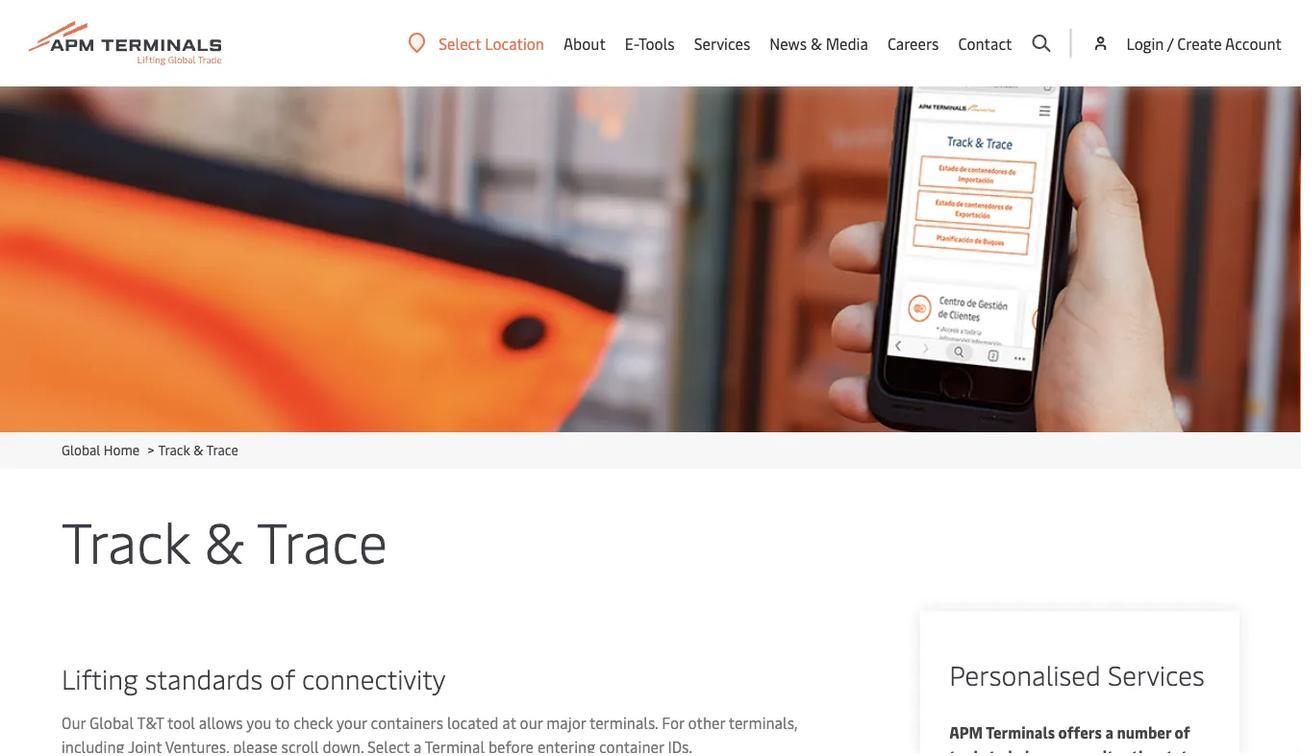 Task type: vqa. For each thing, say whether or not it's contained in the screenshot.
the leftmost Import
no



Task type: locate. For each thing, give the bounding box(es) containing it.
personalised services
[[949, 656, 1205, 693]]

news & media button
[[770, 0, 868, 87]]

0 vertical spatial to
[[275, 713, 290, 734]]

located
[[447, 713, 499, 734]]

2 horizontal spatial &
[[811, 33, 822, 54]]

1 horizontal spatial services
[[1108, 656, 1205, 693]]

select left location
[[439, 33, 481, 53]]

services
[[694, 33, 750, 54], [1108, 656, 1205, 693]]

please
[[233, 737, 278, 755]]

a
[[1105, 723, 1114, 743], [414, 737, 422, 755]]

major
[[547, 713, 586, 734]]

you down 'offers'
[[1043, 747, 1068, 755]]

your
[[337, 713, 367, 734]]

1 vertical spatial services
[[1108, 656, 1205, 693]]

0 vertical spatial select
[[439, 33, 481, 53]]

you inside apm terminals offers a number of tools to help you monitor the statu
[[1043, 747, 1068, 755]]

e-tools
[[625, 33, 675, 54]]

you up please
[[246, 713, 272, 734]]

ventures,
[[165, 737, 229, 755]]

our
[[62, 713, 86, 734]]

personalised
[[949, 656, 1101, 693]]

terminals.
[[589, 713, 658, 734]]

select down containers
[[367, 737, 410, 755]]

track & trace
[[62, 503, 388, 578]]

of
[[270, 660, 295, 697], [1175, 723, 1190, 743]]

offers
[[1059, 723, 1102, 743]]

connectivity
[[302, 660, 446, 697]]

login
[[1127, 33, 1164, 53]]

>
[[148, 441, 154, 459]]

you
[[246, 713, 272, 734], [1043, 747, 1068, 755]]

1 horizontal spatial of
[[1175, 723, 1190, 743]]

our
[[520, 713, 543, 734]]

apm
[[949, 723, 983, 743]]

1 vertical spatial you
[[1043, 747, 1068, 755]]

entering
[[538, 737, 595, 755]]

0 vertical spatial of
[[270, 660, 295, 697]]

to left help
[[989, 747, 1005, 755]]

0 horizontal spatial you
[[246, 713, 272, 734]]

a inside apm terminals offers a number of tools to help you monitor the statu
[[1105, 723, 1114, 743]]

& inside popup button
[[811, 33, 822, 54]]

of inside apm terminals offers a number of tools to help you monitor the statu
[[1175, 723, 1190, 743]]

&
[[811, 33, 822, 54], [193, 441, 203, 459], [204, 503, 244, 578]]

lifting
[[62, 660, 138, 697]]

0 vertical spatial you
[[246, 713, 272, 734]]

0 horizontal spatial &
[[193, 441, 203, 459]]

e-
[[625, 33, 639, 54]]

2 vertical spatial &
[[204, 503, 244, 578]]

you inside 'our global t&t tool allows you to check your containers located at our major terminals. for other terminals, including joint ventures, please scroll down. select a terminal before entering container ids.'
[[246, 713, 272, 734]]

careers button
[[888, 0, 939, 87]]

0 vertical spatial trace
[[206, 441, 238, 459]]

1 horizontal spatial to
[[989, 747, 1005, 755]]

0 horizontal spatial services
[[694, 33, 750, 54]]

of right number
[[1175, 723, 1190, 743]]

a down containers
[[414, 737, 422, 755]]

0 horizontal spatial select
[[367, 737, 410, 755]]

1 horizontal spatial select
[[439, 33, 481, 53]]

0 horizontal spatial trace
[[206, 441, 238, 459]]

ids.
[[668, 737, 692, 755]]

a up monitor
[[1105, 723, 1114, 743]]

0 horizontal spatial to
[[275, 713, 290, 734]]

news & media
[[770, 33, 868, 54]]

track down 'home'
[[62, 503, 190, 578]]

track right >
[[158, 441, 190, 459]]

0 vertical spatial services
[[694, 33, 750, 54]]

apm terminals offers a number of tools to help you monitor the statu
[[949, 723, 1204, 755]]

0 horizontal spatial a
[[414, 737, 422, 755]]

media
[[826, 33, 868, 54]]

allows
[[199, 713, 243, 734]]

1 horizontal spatial you
[[1043, 747, 1068, 755]]

news
[[770, 33, 807, 54]]

1 vertical spatial &
[[193, 441, 203, 459]]

at
[[502, 713, 516, 734]]

global left 'home'
[[62, 441, 100, 459]]

terminal
[[425, 737, 485, 755]]

login / create account link
[[1091, 0, 1282, 87]]

services up number
[[1108, 656, 1205, 693]]

1 vertical spatial global
[[89, 713, 134, 734]]

trace
[[206, 441, 238, 459], [257, 503, 388, 578]]

1 horizontal spatial a
[[1105, 723, 1114, 743]]

select location
[[439, 33, 544, 53]]

& for news
[[811, 33, 822, 54]]

services right tools
[[694, 33, 750, 54]]

1 vertical spatial trace
[[257, 503, 388, 578]]

monitor
[[1072, 747, 1129, 755]]

to inside apm terminals offers a number of tools to help you monitor the statu
[[989, 747, 1005, 755]]

terminals,
[[729, 713, 798, 734]]

terminals
[[986, 723, 1055, 743]]

1 horizontal spatial &
[[204, 503, 244, 578]]

1 vertical spatial of
[[1175, 723, 1190, 743]]

the
[[1132, 747, 1156, 755]]

global
[[62, 441, 100, 459], [89, 713, 134, 734]]

of up check
[[270, 660, 295, 697]]

tt image
[[0, 87, 1301, 433]]

1 horizontal spatial trace
[[257, 503, 388, 578]]

e-tools button
[[625, 0, 675, 87]]

to up scroll at left
[[275, 713, 290, 734]]

to
[[275, 713, 290, 734], [989, 747, 1005, 755]]

select inside button
[[439, 33, 481, 53]]

select
[[439, 33, 481, 53], [367, 737, 410, 755]]

global home > track & trace
[[62, 441, 238, 459]]

about button
[[564, 0, 606, 87]]

0 vertical spatial &
[[811, 33, 822, 54]]

track
[[158, 441, 190, 459], [62, 503, 190, 578]]

1 vertical spatial to
[[989, 747, 1005, 755]]

1 vertical spatial select
[[367, 737, 410, 755]]

global up including
[[89, 713, 134, 734]]



Task type: describe. For each thing, give the bounding box(es) containing it.
1 vertical spatial track
[[62, 503, 190, 578]]

services button
[[694, 0, 750, 87]]

/
[[1167, 33, 1174, 53]]

other
[[688, 713, 725, 734]]

before
[[488, 737, 534, 755]]

joint
[[128, 737, 162, 755]]

global home link
[[62, 441, 140, 459]]

down.
[[323, 737, 364, 755]]

account
[[1225, 33, 1282, 53]]

select inside 'our global t&t tool allows you to check your containers located at our major terminals. for other terminals, including joint ventures, please scroll down. select a terminal before entering container ids.'
[[367, 737, 410, 755]]

tools
[[639, 33, 675, 54]]

t&t
[[137, 713, 164, 734]]

location
[[485, 33, 544, 53]]

select location button
[[408, 32, 544, 54]]

check
[[294, 713, 333, 734]]

help
[[1008, 747, 1039, 755]]

0 horizontal spatial of
[[270, 660, 295, 697]]

global inside 'our global t&t tool allows you to check your containers located at our major terminals. for other terminals, including joint ventures, please scroll down. select a terminal before entering container ids.'
[[89, 713, 134, 734]]

standards
[[145, 660, 263, 697]]

number
[[1117, 723, 1171, 743]]

contact
[[958, 33, 1012, 54]]

contact button
[[958, 0, 1012, 87]]

a inside 'our global t&t tool allows you to check your containers located at our major terminals. for other terminals, including joint ventures, please scroll down. select a terminal before entering container ids.'
[[414, 737, 422, 755]]

tools
[[949, 747, 986, 755]]

to inside 'our global t&t tool allows you to check your containers located at our major terminals. for other terminals, including joint ventures, please scroll down. select a terminal before entering container ids.'
[[275, 713, 290, 734]]

& for track
[[204, 503, 244, 578]]

container
[[599, 737, 664, 755]]

our global t&t tool allows you to check your containers located at our major terminals. for other terminals, including joint ventures, please scroll down. select a terminal before entering container ids.
[[62, 713, 798, 755]]

about
[[564, 33, 606, 54]]

home
[[104, 441, 140, 459]]

0 vertical spatial global
[[62, 441, 100, 459]]

for
[[662, 713, 684, 734]]

0 vertical spatial track
[[158, 441, 190, 459]]

careers
[[888, 33, 939, 54]]

lifting standards of connectivity
[[62, 660, 446, 697]]

including
[[62, 737, 124, 755]]

tool
[[167, 713, 195, 734]]

containers
[[371, 713, 443, 734]]

create
[[1177, 33, 1222, 53]]

scroll
[[281, 737, 319, 755]]

login / create account
[[1127, 33, 1282, 53]]



